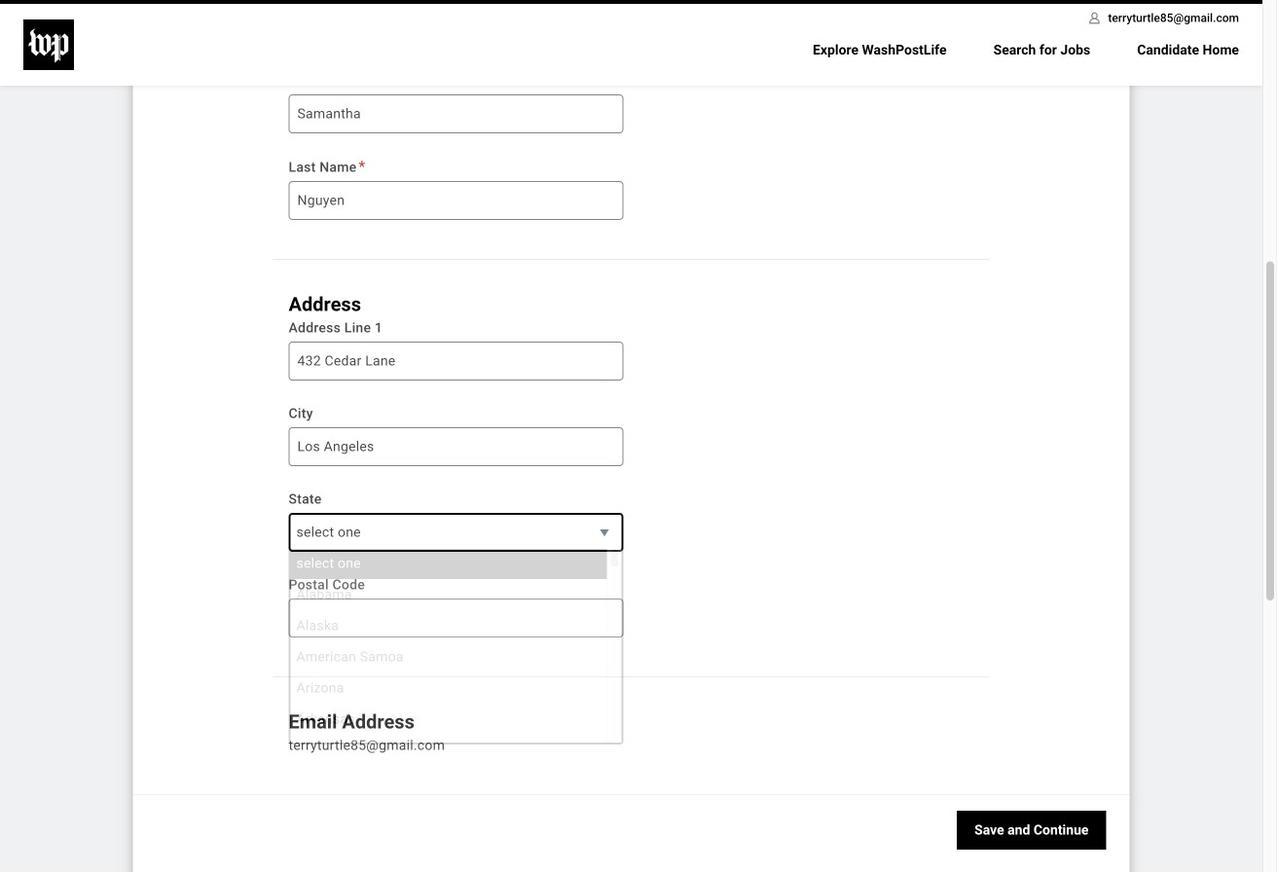 Task type: vqa. For each thing, say whether or not it's contained in the screenshot.
user icon
yes



Task type: locate. For each thing, give the bounding box(es) containing it.
None text field
[[289, 181, 624, 220], [289, 342, 624, 381], [289, 599, 624, 638], [289, 736, 974, 755], [289, 181, 624, 220], [289, 342, 624, 381], [289, 599, 624, 638], [289, 736, 974, 755]]

list box
[[290, 548, 623, 766]]

careers image
[[23, 19, 74, 70]]

None text field
[[289, 94, 624, 133], [289, 427, 624, 466], [289, 94, 624, 133], [289, 427, 624, 466]]



Task type: describe. For each thing, give the bounding box(es) containing it.
user image
[[1087, 10, 1103, 26]]



